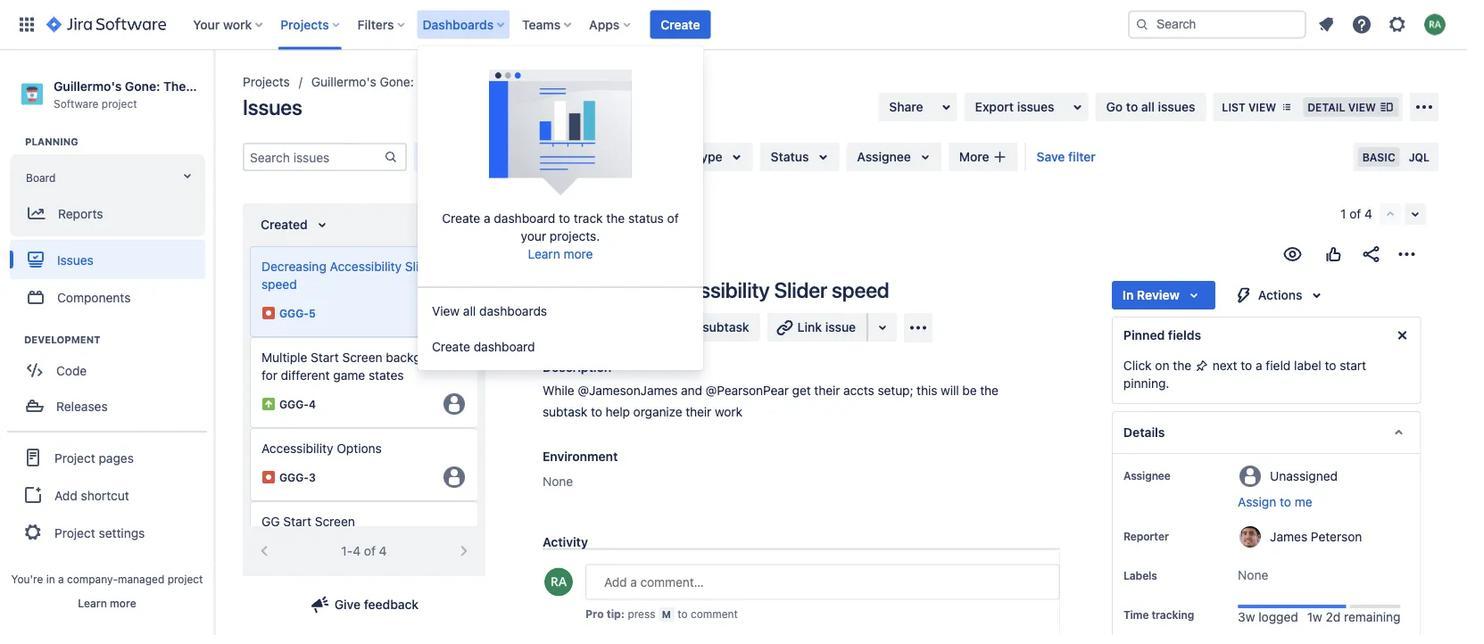 Task type: locate. For each thing, give the bounding box(es) containing it.
0 vertical spatial accessibility
[[330, 259, 402, 274]]

of up share image
[[1350, 207, 1361, 221]]

2 horizontal spatial the
[[1173, 358, 1191, 373]]

1 horizontal spatial the
[[980, 383, 999, 398]]

view for list view
[[1248, 101, 1276, 113]]

4 up give feedback button
[[353, 544, 361, 559]]

0 vertical spatial screen
[[342, 350, 383, 365]]

0 horizontal spatial 1
[[576, 247, 582, 261]]

ggg- for 1
[[543, 247, 576, 261]]

0 vertical spatial a
[[484, 211, 491, 226]]

1 horizontal spatial work
[[715, 405, 742, 419]]

1 vertical spatial screen
[[315, 515, 355, 529]]

5
[[309, 307, 316, 319]]

1 horizontal spatial more
[[564, 247, 593, 261]]

0 vertical spatial dashboard
[[494, 211, 555, 226]]

0 vertical spatial bug element
[[250, 246, 478, 337]]

ggg-5
[[279, 307, 316, 319]]

pinned
[[1123, 328, 1165, 343]]

0 horizontal spatial learn
[[78, 597, 107, 610]]

the right track
[[606, 211, 625, 226]]

accessibility up "ggg-3"
[[261, 441, 333, 456]]

4 down different in the bottom of the page
[[309, 398, 316, 410]]

ggg- for 3
[[279, 471, 309, 484]]

1 horizontal spatial 1
[[1341, 207, 1346, 221]]

game left projects link
[[189, 79, 224, 93]]

1 horizontal spatial view
[[1348, 101, 1376, 113]]

their down "and"
[[686, 405, 712, 419]]

1 view from the left
[[1248, 101, 1276, 113]]

0 vertical spatial all
[[1141, 100, 1155, 114]]

guillermo's down filters
[[311, 75, 376, 89]]

2 horizontal spatial of
[[1350, 207, 1361, 221]]

guillermo's gone: the game software project
[[54, 79, 224, 110]]

create inside create "button"
[[661, 17, 700, 32]]

1 horizontal spatial a
[[484, 211, 491, 226]]

project pages
[[54, 451, 134, 465]]

created button
[[250, 211, 343, 239]]

multiple start screen backgrounds for different game states
[[261, 350, 461, 383]]

list box
[[250, 246, 478, 575]]

guillermo's inside "guillermo's gone: the game" link
[[311, 75, 376, 89]]

more down you're in a company-managed project
[[110, 597, 136, 610]]

a right refresh image
[[484, 211, 491, 226]]

create inside create dashboard 'button'
[[432, 339, 470, 354]]

menu bar containing all
[[585, 557, 830, 578]]

1 up vote options: no one has voted for this issue yet. icon
[[1341, 207, 1346, 221]]

0 horizontal spatial issues
[[1017, 100, 1054, 114]]

project
[[102, 97, 137, 110], [167, 573, 203, 585]]

0 horizontal spatial of
[[364, 544, 376, 559]]

comment
[[691, 608, 738, 621]]

pro
[[585, 608, 604, 621]]

guillermo's inside guillermo's gone: the game software project
[[54, 79, 122, 93]]

improvement image
[[261, 397, 276, 411]]

1 vertical spatial 1
[[576, 247, 582, 261]]

dashboard up "your"
[[494, 211, 555, 226]]

view for detail view
[[1348, 101, 1376, 113]]

2 vertical spatial the
[[980, 383, 999, 398]]

time tracking pin to top. only you can see pinned fields. image
[[1197, 608, 1212, 622]]

decreasing accessibility slider speed inside bug element
[[261, 259, 438, 292]]

0 vertical spatial none
[[543, 474, 573, 489]]

history
[[709, 560, 751, 575]]

assignee
[[857, 149, 911, 164], [1123, 469, 1170, 482]]

issues
[[243, 95, 302, 120], [57, 252, 94, 267]]

learn more button
[[78, 596, 136, 610]]

create inside the create a dashboard to track the status of your projects. learn more
[[442, 211, 480, 226]]

create for create a dashboard to track the status of your projects. learn more
[[442, 211, 480, 226]]

a for next to a field label to start pinning.
[[1255, 358, 1262, 373]]

0 vertical spatial their
[[814, 383, 840, 398]]

work right your
[[223, 17, 252, 32]]

0 vertical spatial decreasing
[[261, 259, 327, 274]]

work log
[[769, 560, 821, 575]]

sort descending image
[[418, 217, 432, 231]]

learn inside learn more button
[[78, 597, 107, 610]]

save filter button
[[1026, 143, 1107, 171]]

decreasing
[[261, 259, 327, 274], [543, 278, 648, 303]]

1 vertical spatial issues
[[57, 252, 94, 267]]

bug image
[[261, 306, 276, 320]]

bug image
[[261, 470, 276, 485]]

dashboard inside 'button'
[[474, 339, 535, 354]]

1 horizontal spatial none
[[1238, 568, 1268, 583]]

epic element
[[250, 502, 478, 575]]

guillermo's for guillermo's gone: the game software project
[[54, 79, 122, 93]]

press
[[628, 608, 655, 621]]

1 horizontal spatial decreasing
[[543, 278, 648, 303]]

game down dashboards popup button
[[443, 75, 476, 89]]

a left field
[[1255, 358, 1262, 373]]

1 horizontal spatial their
[[814, 383, 840, 398]]

gone: down filters popup button
[[380, 75, 414, 89]]

development image
[[3, 329, 24, 351]]

bug element containing decreasing accessibility slider speed
[[250, 246, 478, 337]]

gone: for guillermo's gone: the game software project
[[125, 79, 160, 93]]

accessibility down order by image
[[330, 259, 402, 274]]

1 issues from the left
[[1017, 100, 1054, 114]]

decreasing accessibility slider speed up 5
[[261, 259, 438, 292]]

1 vertical spatial subtask
[[543, 405, 588, 419]]

create right apps popup button on the top of page
[[661, 17, 700, 32]]

accessibility
[[330, 259, 402, 274], [653, 278, 770, 303], [261, 441, 333, 456]]

work
[[769, 560, 800, 575]]

your work button
[[188, 10, 270, 39]]

create up "and"
[[660, 320, 699, 335]]

4 inside "improvement" element
[[309, 398, 316, 410]]

0 horizontal spatial guillermo's
[[54, 79, 122, 93]]

status
[[771, 149, 809, 164]]

to
[[1126, 100, 1138, 114], [559, 211, 570, 226], [1240, 358, 1252, 373], [1324, 358, 1336, 373], [591, 405, 602, 419], [1279, 495, 1291, 510], [678, 608, 688, 621]]

slider up link
[[774, 278, 827, 303]]

0 horizontal spatial assignee
[[857, 149, 911, 164]]

james peterson
[[1270, 529, 1362, 544]]

none down environment
[[543, 474, 573, 489]]

1 vertical spatial a
[[1255, 358, 1262, 373]]

to inside the create a dashboard to track the status of your projects. learn more
[[559, 211, 570, 226]]

0 vertical spatial assignee
[[857, 149, 911, 164]]

start inside epic 'element'
[[283, 515, 311, 529]]

subtask down while
[[543, 405, 588, 419]]

subtask up @pearsonpear
[[703, 320, 749, 335]]

1 bug element from the top
[[250, 246, 478, 337]]

watch options: you are not watching this issue, 0 people watching image
[[1282, 244, 1303, 265]]

1 horizontal spatial assignee
[[1123, 469, 1170, 482]]

4 up share image
[[1365, 207, 1373, 221]]

create
[[661, 17, 700, 32], [442, 211, 480, 226], [660, 320, 699, 335], [432, 339, 470, 354]]

bug element
[[250, 246, 478, 337], [250, 428, 478, 502]]

link web pages and more image
[[872, 317, 894, 338]]

1 vertical spatial projects
[[243, 75, 290, 89]]

export
[[975, 100, 1014, 114]]

issues left "list"
[[1158, 100, 1195, 114]]

0 horizontal spatial subtask
[[543, 405, 588, 419]]

0 horizontal spatial more
[[110, 597, 136, 610]]

newest first button
[[949, 557, 1060, 578]]

1 vertical spatial learn
[[78, 597, 107, 610]]

0 horizontal spatial issues
[[57, 252, 94, 267]]

guillermo's for guillermo's gone: the game
[[311, 75, 376, 89]]

status button
[[760, 143, 839, 171]]

1 horizontal spatial learn
[[528, 247, 560, 261]]

subtask
[[703, 320, 749, 335], [543, 405, 588, 419]]

of right "1-"
[[364, 544, 376, 559]]

issues right export
[[1017, 100, 1054, 114]]

projects right sidebar navigation icon
[[243, 75, 290, 89]]

0 vertical spatial project
[[54, 451, 95, 465]]

0 vertical spatial project
[[102, 97, 137, 110]]

their right get
[[814, 383, 840, 398]]

all button
[[588, 557, 614, 578]]

1 vertical spatial project
[[54, 525, 95, 540]]

filter
[[1068, 149, 1096, 164]]

create button
[[650, 10, 711, 39]]

screen for multiple
[[342, 350, 383, 365]]

peterson
[[1311, 529, 1362, 544]]

0 vertical spatial projects
[[280, 17, 329, 32]]

for
[[261, 368, 277, 383]]

filters button
[[352, 10, 412, 39]]

the left sidebar navigation icon
[[163, 79, 186, 93]]

group
[[7, 431, 207, 558]]

gone: left sidebar navigation icon
[[125, 79, 160, 93]]

1 horizontal spatial of
[[667, 211, 679, 226]]

to up projects.
[[559, 211, 570, 226]]

screen up "1-"
[[315, 515, 355, 529]]

details
[[1123, 425, 1165, 440]]

ggg- right bug image
[[279, 471, 309, 484]]

apps button
[[584, 10, 638, 39]]

2 project from the top
[[54, 525, 95, 540]]

project down add
[[54, 525, 95, 540]]

1-
[[341, 544, 353, 559]]

2 bug element from the top
[[250, 428, 478, 502]]

gg start screen link
[[250, 502, 477, 575]]

ggg-
[[543, 247, 576, 261], [279, 307, 309, 319], [279, 398, 309, 410], [279, 471, 309, 484]]

0 horizontal spatial the
[[163, 79, 186, 93]]

create dashboard button
[[418, 329, 703, 365]]

newest first image
[[1035, 560, 1049, 575]]

issues
[[1017, 100, 1054, 114], [1158, 100, 1195, 114]]

development group
[[9, 333, 213, 429]]

1 horizontal spatial slider
[[774, 278, 827, 303]]

view all dashboards link
[[418, 294, 703, 329]]

0 horizontal spatial gone:
[[125, 79, 160, 93]]

actions image
[[1396, 244, 1417, 265]]

game for guillermo's gone: the game
[[443, 75, 476, 89]]

accessibility up create subtask at the bottom of page
[[653, 278, 770, 303]]

2 vertical spatial a
[[58, 573, 64, 585]]

1 vertical spatial bug element
[[250, 428, 478, 502]]

jira software image
[[46, 14, 166, 35], [46, 14, 166, 35]]

2 view from the left
[[1348, 101, 1376, 113]]

1 horizontal spatial game
[[443, 75, 476, 89]]

game inside guillermo's gone: the game software project
[[189, 79, 224, 93]]

0 horizontal spatial game
[[189, 79, 224, 93]]

project inside guillermo's gone: the game software project
[[102, 97, 137, 110]]

and
[[681, 383, 702, 398]]

project for project settings
[[54, 525, 95, 540]]

0 horizontal spatial the
[[606, 211, 625, 226]]

hide message image
[[1391, 325, 1413, 346]]

a inside "next to a field label to start pinning."
[[1255, 358, 1262, 373]]

teams button
[[517, 10, 578, 39]]

work down @pearsonpear
[[715, 405, 742, 419]]

0 horizontal spatial none
[[543, 474, 573, 489]]

ggg-1 link
[[543, 244, 582, 265]]

1 vertical spatial work
[[715, 405, 742, 419]]

newest
[[960, 560, 1004, 575]]

start inside multiple start screen backgrounds for different game states
[[311, 350, 339, 365]]

screen up game
[[342, 350, 383, 365]]

tip:
[[607, 608, 625, 621]]

ggg- right improvement icon
[[279, 398, 309, 410]]

0 vertical spatial 1
[[1341, 207, 1346, 221]]

to inside description while @jamesonjames and @pearsonpear get their accts setup; this will be the subtask to help organize their work
[[591, 405, 602, 419]]

project up add
[[54, 451, 95, 465]]

bug element containing accessibility options
[[250, 428, 478, 502]]

1 down projects.
[[576, 247, 582, 261]]

start right gg
[[283, 515, 311, 529]]

game
[[333, 368, 365, 383]]

0 vertical spatial the
[[606, 211, 625, 226]]

all right the go
[[1141, 100, 1155, 114]]

guillermo's up software
[[54, 79, 122, 93]]

speed up 'issue'
[[832, 278, 889, 303]]

1 horizontal spatial speed
[[832, 278, 889, 303]]

pinned fields
[[1123, 328, 1201, 343]]

list box containing decreasing accessibility slider speed
[[250, 246, 478, 575]]

decreasing down ggg-1 "link"
[[543, 278, 648, 303]]

to right m
[[678, 608, 688, 621]]

accessibility options
[[261, 441, 382, 456]]

0 vertical spatial learn
[[528, 247, 560, 261]]

notifications image
[[1315, 14, 1337, 35]]

learn inside the create a dashboard to track the status of your projects. learn more
[[528, 247, 560, 261]]

1 vertical spatial their
[[686, 405, 712, 419]]

work inside your work popup button
[[223, 17, 252, 32]]

details element
[[1111, 411, 1421, 454]]

dashboard down dashboards
[[474, 339, 535, 354]]

projects button
[[275, 10, 347, 39]]

your work
[[193, 17, 252, 32]]

screen inside multiple start screen backgrounds for different game states
[[342, 350, 383, 365]]

1 horizontal spatial all
[[1141, 100, 1155, 114]]

learn down company-
[[78, 597, 107, 610]]

the down dashboards
[[417, 75, 439, 89]]

open export issues dropdown image
[[1067, 96, 1088, 118]]

0 horizontal spatial work
[[223, 17, 252, 32]]

issues down projects link
[[243, 95, 302, 120]]

all inside the go to all issues link
[[1141, 100, 1155, 114]]

code
[[56, 363, 87, 378]]

1 vertical spatial project
[[167, 573, 203, 585]]

1 horizontal spatial subtask
[[703, 320, 749, 335]]

0 vertical spatial subtask
[[703, 320, 749, 335]]

pages
[[99, 451, 134, 465]]

0 horizontal spatial a
[[58, 573, 64, 585]]

1 horizontal spatial gone:
[[380, 75, 414, 89]]

0 vertical spatial start
[[311, 350, 339, 365]]

improvement element
[[250, 337, 478, 428]]

description while @jamesonjames and @pearsonpear get their accts setup; this will be the subtask to help organize their work
[[543, 360, 1002, 419]]

0 horizontal spatial decreasing accessibility slider speed
[[261, 259, 438, 292]]

ggg- right bug icon at left
[[279, 307, 309, 319]]

view right detail
[[1348, 101, 1376, 113]]

vote options: no one has voted for this issue yet. image
[[1323, 244, 1344, 265]]

ggg- inside "improvement" element
[[279, 398, 309, 410]]

1 horizontal spatial project
[[167, 573, 203, 585]]

more down projects.
[[564, 247, 593, 261]]

start for gg
[[283, 515, 311, 529]]

profile image of ruby anderson image
[[544, 568, 573, 597]]

1 vertical spatial dashboard
[[474, 339, 535, 354]]

projects
[[280, 17, 329, 32], [243, 75, 290, 89]]

different
[[281, 368, 330, 383]]

1 vertical spatial more
[[110, 597, 136, 610]]

menu bar
[[585, 557, 830, 578]]

assignee down share
[[857, 149, 911, 164]]

in
[[46, 573, 55, 585]]

create a dashboard to track the status of your projects. learn more
[[442, 211, 679, 261]]

speed up bug icon at left
[[261, 277, 297, 292]]

1 vertical spatial all
[[463, 304, 476, 318]]

of right status
[[667, 211, 679, 226]]

create for create dashboard
[[432, 339, 470, 354]]

pro tip: press m to comment
[[585, 608, 738, 621]]

Search field
[[1128, 10, 1307, 39]]

ggg- down projects.
[[543, 247, 576, 261]]

project inside project pages link
[[54, 451, 95, 465]]

to left help
[[591, 405, 602, 419]]

ggg- inside "link"
[[543, 247, 576, 261]]

gone: inside guillermo's gone: the game software project
[[125, 79, 160, 93]]

0 horizontal spatial speed
[[261, 277, 297, 292]]

slider down sort descending icon on the top left
[[405, 259, 438, 274]]

create down view
[[432, 339, 470, 354]]

1 vertical spatial accessibility
[[653, 278, 770, 303]]

an image showing that the apps dropdown menu is empty image
[[489, 52, 632, 210]]

create inside create subtask button
[[660, 320, 699, 335]]

environment
[[543, 449, 618, 464]]

open share dialog image
[[936, 96, 957, 118]]

screen inside epic 'element'
[[315, 515, 355, 529]]

1 horizontal spatial guillermo's
[[311, 75, 376, 89]]

1 project from the top
[[54, 451, 95, 465]]

0 horizontal spatial all
[[463, 304, 476, 318]]

create right sort descending icon on the top left
[[442, 211, 480, 226]]

project inside 'project settings' link
[[54, 525, 95, 540]]

0 vertical spatial work
[[223, 17, 252, 32]]

1 horizontal spatial issues
[[1158, 100, 1195, 114]]

decreasing down created dropdown button
[[261, 259, 327, 274]]

@pearsonpear
[[706, 383, 789, 398]]

0 vertical spatial slider
[[405, 259, 438, 274]]

2 issues from the left
[[1158, 100, 1195, 114]]

assignee down details
[[1123, 469, 1170, 482]]

to right the go
[[1126, 100, 1138, 114]]

0 horizontal spatial view
[[1248, 101, 1276, 113]]

2d
[[1325, 610, 1340, 625]]

primary element
[[11, 0, 1128, 50]]

none up 3w
[[1238, 568, 1268, 583]]

1
[[1341, 207, 1346, 221], [576, 247, 582, 261]]

1 vertical spatial start
[[283, 515, 311, 529]]

banner
[[0, 0, 1467, 50]]

code link
[[9, 353, 205, 388]]

field
[[1265, 358, 1290, 373]]

gone: for guillermo's gone: the game
[[380, 75, 414, 89]]

project for game
[[102, 97, 137, 110]]

unassigned
[[1270, 469, 1337, 483]]

be
[[962, 383, 977, 398]]

0 vertical spatial issues
[[243, 95, 302, 120]]

the right the on
[[1173, 358, 1191, 373]]

learn down "your"
[[528, 247, 560, 261]]

view
[[432, 304, 460, 318]]

appswitcher icon image
[[16, 14, 37, 35]]

this
[[917, 383, 937, 398]]

project right managed
[[167, 573, 203, 585]]

decreasing accessibility slider speed up create subtask at the bottom of page
[[543, 278, 889, 303]]

the inside guillermo's gone: the game software project
[[163, 79, 186, 93]]

all right view
[[463, 304, 476, 318]]

to left start
[[1324, 358, 1336, 373]]

logged
[[1258, 610, 1298, 625]]

0 horizontal spatial slider
[[405, 259, 438, 274]]

project right software
[[102, 97, 137, 110]]

ggg- for 5
[[279, 307, 309, 319]]

sidebar navigation image
[[195, 71, 234, 107]]

1 vertical spatial slider
[[774, 278, 827, 303]]

projects inside 'popup button'
[[280, 17, 329, 32]]

type button
[[683, 143, 753, 171]]

comments button
[[621, 557, 696, 578]]

a right in
[[58, 573, 64, 585]]

assignee inside dropdown button
[[857, 149, 911, 164]]

4 right "1-"
[[379, 544, 387, 559]]

projects for projects link
[[243, 75, 290, 89]]

their
[[814, 383, 840, 398], [686, 405, 712, 419]]

to left me on the right bottom
[[1279, 495, 1291, 510]]

view right "list"
[[1248, 101, 1276, 113]]

1 vertical spatial the
[[1173, 358, 1191, 373]]

0 vertical spatial more
[[564, 247, 593, 261]]

start up different in the bottom of the page
[[311, 350, 339, 365]]

search image
[[1135, 17, 1149, 32]]

2 horizontal spatial a
[[1255, 358, 1262, 373]]

learn more
[[78, 597, 136, 610]]

issues up components
[[57, 252, 94, 267]]

your
[[521, 229, 546, 244]]

the right be at the right bottom of page
[[980, 383, 999, 398]]

projects.
[[550, 229, 600, 244]]

0 horizontal spatial decreasing
[[261, 259, 327, 274]]

0 horizontal spatial project
[[102, 97, 137, 110]]

projects up projects link
[[280, 17, 329, 32]]

1 horizontal spatial the
[[417, 75, 439, 89]]

3
[[309, 471, 316, 484]]



Task type: vqa. For each thing, say whether or not it's contained in the screenshot.
expand image
no



Task type: describe. For each thing, give the bounding box(es) containing it.
organize
[[633, 405, 682, 419]]

group containing project pages
[[7, 431, 207, 558]]

0 horizontal spatial their
[[686, 405, 712, 419]]

subtask inside description while @jamesonjames and @pearsonpear get their accts setup; this will be the subtask to help organize their work
[[543, 405, 588, 419]]

projects for 'projects' 'popup button'
[[280, 17, 329, 32]]

add shortcut
[[54, 488, 129, 503]]

track
[[574, 211, 603, 226]]

give feedback
[[334, 598, 419, 612]]

all inside view all dashboards link
[[463, 304, 476, 318]]

history button
[[703, 557, 757, 578]]

board button
[[13, 158, 202, 194]]

@jamesonjames
[[578, 383, 678, 398]]

2 vertical spatial accessibility
[[261, 441, 333, 456]]

guillermo's gone: the game
[[311, 75, 476, 89]]

company-
[[67, 573, 118, 585]]

review
[[1136, 288, 1179, 303]]

your profile and settings image
[[1424, 14, 1446, 35]]

dashboards
[[479, 304, 547, 318]]

next to a field label to start pinning.
[[1123, 358, 1366, 391]]

reports
[[58, 206, 103, 221]]

refresh image
[[453, 217, 468, 231]]

add app image
[[908, 317, 929, 339]]

label
[[1294, 358, 1321, 373]]

go to all issues
[[1106, 100, 1195, 114]]

start
[[1339, 358, 1366, 373]]

subtask inside button
[[703, 320, 749, 335]]

show:
[[543, 560, 578, 575]]

issue
[[825, 320, 856, 335]]

the inside the create a dashboard to track the status of your projects. learn more
[[606, 211, 625, 226]]

a for you're in a company-managed project
[[58, 573, 64, 585]]

3w
[[1238, 610, 1255, 625]]

will
[[941, 383, 959, 398]]

Search issues text field
[[245, 145, 384, 170]]

detail
[[1308, 101, 1345, 113]]

1 inside ggg-1 "link"
[[576, 247, 582, 261]]

1 horizontal spatial issues
[[243, 95, 302, 120]]

components link
[[10, 280, 205, 315]]

while
[[543, 383, 574, 398]]

releases link
[[9, 388, 205, 424]]

settings image
[[1387, 14, 1408, 35]]

Add a comment… field
[[585, 564, 1060, 600]]

1-4 of 4
[[341, 544, 387, 559]]

share button
[[878, 93, 957, 121]]

you're
[[11, 573, 43, 585]]

add
[[54, 488, 77, 503]]

order by image
[[311, 214, 333, 236]]

feedback
[[364, 598, 419, 612]]

create for create subtask
[[660, 320, 699, 335]]

tracking
[[1151, 609, 1194, 621]]

guillermo's gone: the game link
[[311, 71, 476, 93]]

next
[[1212, 358, 1237, 373]]

1 vertical spatial decreasing
[[543, 278, 648, 303]]

learn more link
[[528, 247, 593, 261]]

remaining
[[1344, 610, 1400, 625]]

project for company-
[[167, 573, 203, 585]]

project for project pages
[[54, 451, 95, 465]]

share image
[[1360, 244, 1382, 265]]

create subtask
[[660, 320, 749, 335]]

1 horizontal spatial decreasing accessibility slider speed
[[543, 278, 889, 303]]

work log button
[[764, 557, 827, 578]]

more
[[959, 149, 989, 164]]

of inside the create a dashboard to track the status of your projects. learn more
[[667, 211, 679, 226]]

more inside the create a dashboard to track the status of your projects. learn more
[[564, 247, 593, 261]]

ggg- for 4
[[279, 398, 309, 410]]

apps
[[589, 17, 620, 32]]

link issue button
[[767, 313, 869, 342]]

a inside the create a dashboard to track the status of your projects. learn more
[[484, 211, 491, 226]]

actions button
[[1222, 281, 1338, 310]]

time tracking
[[1123, 609, 1194, 621]]

first
[[1007, 560, 1031, 575]]

filters
[[358, 17, 394, 32]]

reports link
[[13, 194, 202, 233]]

to inside button
[[1279, 495, 1291, 510]]

description
[[543, 360, 612, 375]]

1 vertical spatial assignee
[[1123, 469, 1170, 482]]

newest first
[[960, 560, 1031, 575]]

more button
[[948, 143, 1018, 171]]

multiple
[[261, 350, 307, 365]]

the for guillermo's gone: the game
[[417, 75, 439, 89]]

1w
[[1307, 610, 1322, 625]]

work inside description while @jamesonjames and @pearsonpear get their accts setup; this will be the subtask to help organize their work
[[715, 405, 742, 419]]

list
[[1222, 101, 1246, 113]]

more inside button
[[110, 597, 136, 610]]

game for guillermo's gone: the game software project
[[189, 79, 224, 93]]

states
[[369, 368, 404, 383]]

setup;
[[878, 383, 913, 398]]

1 vertical spatial none
[[1238, 568, 1268, 583]]

create subtask button
[[630, 313, 760, 342]]

help image
[[1351, 14, 1373, 35]]

help
[[606, 405, 630, 419]]

type
[[694, 149, 723, 164]]

screen for gg
[[315, 515, 355, 529]]

log
[[803, 560, 821, 575]]

your
[[193, 17, 220, 32]]

give feedback button
[[299, 591, 429, 619]]

import and bulk change issues image
[[1414, 96, 1435, 118]]

project pages link
[[7, 438, 207, 478]]

decreasing inside decreasing accessibility slider speed
[[261, 259, 327, 274]]

to right next
[[1240, 358, 1252, 373]]

basic
[[1362, 151, 1396, 163]]

addicon image
[[993, 150, 1007, 164]]

the inside description while @jamesonjames and @pearsonpear get their accts setup; this will be the subtask to help organize their work
[[980, 383, 999, 398]]

link issue
[[798, 320, 856, 335]]

detail view
[[1308, 101, 1376, 113]]

all
[[594, 560, 609, 575]]

dashboards button
[[417, 10, 512, 39]]

in review
[[1122, 288, 1179, 303]]

link
[[798, 320, 822, 335]]

jql
[[1409, 151, 1430, 163]]

create for create
[[661, 17, 700, 32]]

export issues
[[975, 100, 1054, 114]]

board
[[26, 172, 56, 184]]

start for multiple
[[311, 350, 339, 365]]

3w logged 1w 2d remaining
[[1238, 610, 1400, 625]]

planning image
[[4, 131, 25, 153]]

on
[[1155, 358, 1169, 373]]

assign to me button
[[1238, 494, 1402, 511]]

go to all issues link
[[1096, 93, 1206, 121]]

issues inside button
[[1017, 100, 1054, 114]]

banner containing your work
[[0, 0, 1467, 50]]

the for guillermo's gone: the game software project
[[163, 79, 186, 93]]

issues inside planning group
[[57, 252, 94, 267]]

dashboard inside the create a dashboard to track the status of your projects. learn more
[[494, 211, 555, 226]]

1 of 4
[[1341, 207, 1373, 221]]

planning group
[[10, 135, 213, 321]]

create dashboard
[[432, 339, 535, 354]]



